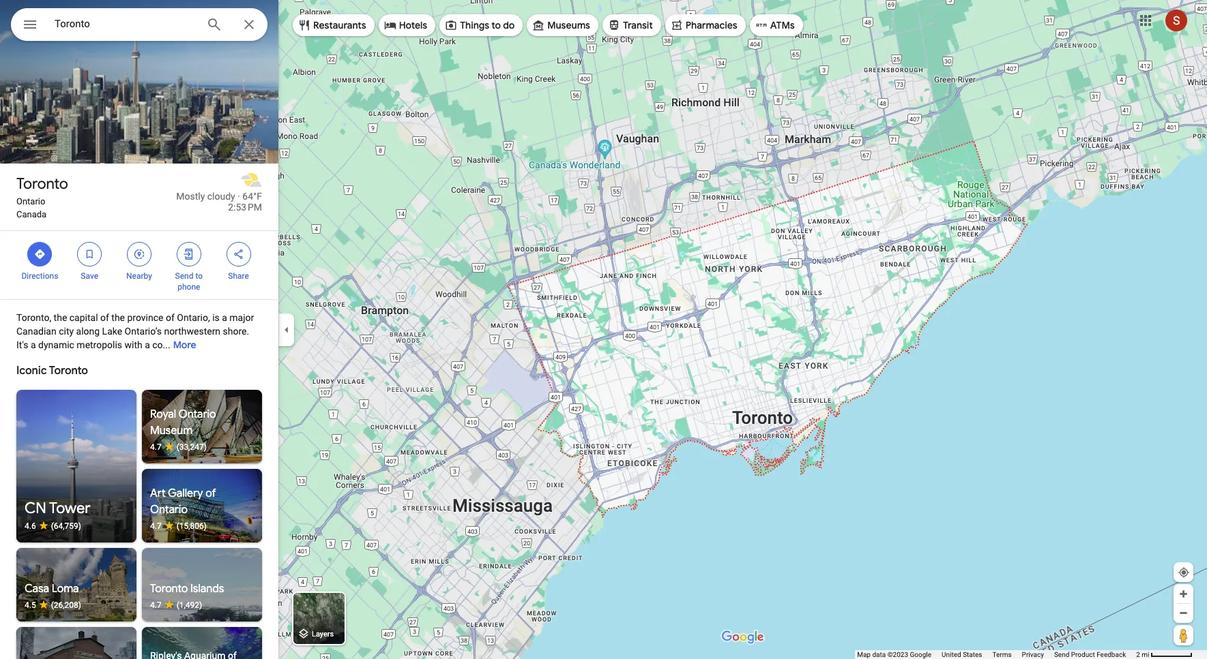 Task type: describe. For each thing, give the bounding box(es) containing it.
ontario,
[[177, 313, 210, 323]]

things to do
[[460, 19, 515, 31]]

mostly cloudy · 64°f 2:53 pm
[[176, 191, 262, 213]]

2:53 pm
[[228, 202, 262, 213]]

google maps element
[[0, 0, 1207, 660]]

ontario inside art gallery of ontario
[[150, 504, 188, 517]]

ontario for royal
[[178, 408, 216, 422]]

1 horizontal spatial a
[[145, 340, 150, 351]]

is
[[212, 313, 220, 323]]

museum
[[150, 424, 193, 438]]

terms button
[[993, 651, 1012, 660]]

casa
[[25, 583, 49, 596]]

lake
[[102, 326, 122, 337]]

show your location image
[[1178, 567, 1190, 579]]

4.6
[[25, 522, 36, 532]]

hotels
[[399, 19, 427, 31]]


[[183, 247, 195, 262]]

museums
[[547, 19, 590, 31]]

map
[[857, 652, 871, 659]]

4.7 for art gallery of ontario
[[150, 522, 161, 532]]

©2023
[[888, 652, 908, 659]]

4.7 stars 33,247 reviews image
[[150, 442, 254, 453]]

casa loma
[[25, 583, 79, 596]]

it's
[[16, 340, 28, 351]]

2 the from the left
[[111, 313, 125, 323]]

canada
[[16, 209, 47, 220]]

more button
[[173, 328, 196, 362]]

1 vertical spatial toronto
[[49, 364, 88, 378]]

data
[[872, 652, 886, 659]]

restaurants button
[[293, 9, 374, 42]]

 button
[[11, 8, 49, 44]]

send to phone
[[175, 272, 203, 292]]

0 horizontal spatial a
[[31, 340, 36, 351]]

show street view coverage image
[[1174, 626, 1194, 646]]

mi
[[1142, 652, 1150, 659]]

atms button
[[750, 9, 803, 42]]

save
[[81, 272, 98, 281]]

metropolis
[[77, 340, 122, 351]]

zoom in image
[[1179, 590, 1189, 600]]

transit button
[[603, 9, 661, 42]]

cn
[[25, 500, 46, 519]]

google account: sheryl atherton  
(sheryl.atherton@adept.ai) image
[[1166, 9, 1187, 31]]

nearby
[[126, 272, 152, 281]]

with
[[125, 340, 142, 351]]

restaurants
[[313, 19, 366, 31]]

4.7 stars 15,806 reviews image
[[150, 521, 254, 532]]

pharmacies
[[686, 19, 737, 31]]

send for send product feedback
[[1054, 652, 1070, 659]]

4.5
[[25, 601, 36, 611]]

share
[[228, 272, 249, 281]]

united states button
[[942, 651, 982, 660]]


[[133, 247, 145, 262]]

to for phone
[[195, 272, 203, 281]]

send for send to phone
[[175, 272, 193, 281]]

city
[[59, 326, 74, 337]]

terms
[[993, 652, 1012, 659]]

gallery
[[168, 487, 203, 501]]

64°f
[[242, 191, 262, 202]]

transit
[[623, 19, 653, 31]]


[[34, 247, 46, 262]]

pharmacies button
[[665, 9, 746, 42]]

(15,806)
[[176, 522, 207, 532]]


[[83, 247, 96, 262]]

2 horizontal spatial a
[[222, 313, 227, 323]]

canadian
[[16, 326, 56, 337]]

phone
[[178, 283, 200, 292]]

cloudy
[[207, 191, 235, 202]]

iconic toronto
[[16, 364, 88, 378]]

do
[[503, 19, 515, 31]]

(64,759)
[[51, 522, 81, 532]]

main content containing toronto
[[0, 0, 278, 660]]


[[232, 247, 245, 262]]

united states
[[942, 652, 982, 659]]

northwestern
[[164, 326, 220, 337]]

capital
[[69, 313, 98, 323]]

states
[[963, 652, 982, 659]]

4.5 stars 26,208 reviews image
[[25, 601, 128, 611]]

2 mi button
[[1136, 652, 1193, 659]]



Task type: vqa. For each thing, say whether or not it's contained in the screenshot.
the fewer to the bottom
no



Task type: locate. For each thing, give the bounding box(es) containing it.
None field
[[55, 16, 195, 32]]

4.7 down art
[[150, 522, 161, 532]]

to inside "send to phone"
[[195, 272, 203, 281]]

toronto for toronto islands
[[150, 583, 188, 596]]

4.6 stars 64,759 reviews image
[[25, 521, 128, 532]]

loma
[[52, 583, 79, 596]]

collapse side panel image
[[279, 322, 294, 337]]

dynamic
[[38, 340, 74, 351]]

none field inside the toronto field
[[55, 16, 195, 32]]

things to do button
[[440, 9, 523, 42]]

Toronto field
[[11, 8, 268, 41]]

1 horizontal spatial the
[[111, 313, 125, 323]]

1 vertical spatial ontario
[[178, 408, 216, 422]]

4.7
[[150, 443, 161, 452], [150, 522, 161, 532], [150, 601, 161, 611]]

2 vertical spatial ontario
[[150, 504, 188, 517]]

ontario inside royal ontario museum
[[178, 408, 216, 422]]

toronto for toronto ontario canada
[[16, 175, 68, 194]]

toronto, the capital of the province of ontario, is a major canadian city along lake ontario's northwestern shore. it's a dynamic metropolis with a co...
[[16, 313, 254, 351]]

0 vertical spatial 4.7
[[150, 443, 161, 452]]

ontario up museum
[[178, 408, 216, 422]]

directions
[[21, 272, 58, 281]]

a right it's
[[31, 340, 36, 351]]

museums button
[[527, 9, 598, 42]]

toronto up canada
[[16, 175, 68, 194]]

send left product
[[1054, 652, 1070, 659]]

1 vertical spatial send
[[1054, 652, 1070, 659]]

0 vertical spatial ontario
[[16, 197, 45, 207]]

things
[[460, 19, 489, 31]]

 search field
[[11, 8, 268, 44]]

2 vertical spatial 4.7
[[150, 601, 161, 611]]

toronto,
[[16, 313, 51, 323]]

art
[[150, 487, 166, 501]]

of up lake
[[100, 313, 109, 323]]

1 horizontal spatial of
[[166, 313, 175, 323]]

province
[[127, 313, 163, 323]]

to inside things to do button
[[492, 19, 501, 31]]

of
[[100, 313, 109, 323], [166, 313, 175, 323], [206, 487, 216, 501]]

the up lake
[[111, 313, 125, 323]]

tower
[[49, 500, 90, 519]]

ontario up canada
[[16, 197, 45, 207]]

send up phone
[[175, 272, 193, 281]]

4.7 for toronto islands
[[150, 601, 161, 611]]

0 vertical spatial send
[[175, 272, 193, 281]]

4.7 for royal ontario museum
[[150, 443, 161, 452]]

2 vertical spatial toronto
[[150, 583, 188, 596]]

2 horizontal spatial of
[[206, 487, 216, 501]]

iconic
[[16, 364, 47, 378]]

1 horizontal spatial to
[[492, 19, 501, 31]]

st. lawrence market · 4.6 stars · 31,175 reviews · vast array of artisans & food merchants image
[[16, 628, 136, 660]]

product
[[1071, 652, 1095, 659]]

art gallery of ontario
[[150, 487, 216, 517]]

major
[[229, 313, 254, 323]]

2 mi
[[1136, 652, 1150, 659]]

(26,208)
[[51, 601, 81, 611]]

atms
[[770, 19, 795, 31]]

4.7 down museum
[[150, 443, 161, 452]]

of left ontario,
[[166, 313, 175, 323]]

privacy button
[[1022, 651, 1044, 660]]

privacy
[[1022, 652, 1044, 659]]

royal ontario museum
[[150, 408, 216, 438]]

ontario inside the toronto ontario canada
[[16, 197, 45, 207]]

send
[[175, 272, 193, 281], [1054, 652, 1070, 659]]

send product feedback
[[1054, 652, 1126, 659]]

ontario's
[[125, 326, 162, 337]]

to for do
[[492, 19, 501, 31]]

toronto
[[16, 175, 68, 194], [49, 364, 88, 378], [150, 583, 188, 596]]

ontario down art
[[150, 504, 188, 517]]

a
[[222, 313, 227, 323], [31, 340, 36, 351], [145, 340, 150, 351]]

to left do
[[492, 19, 501, 31]]

4.7 inside image
[[150, 522, 161, 532]]

cn tower
[[25, 500, 90, 519]]

of right gallery
[[206, 487, 216, 501]]

actions for toronto region
[[0, 231, 278, 300]]

zoom out image
[[1179, 609, 1189, 619]]

1 vertical spatial to
[[195, 272, 203, 281]]

0 vertical spatial toronto
[[16, 175, 68, 194]]

co...
[[152, 340, 170, 351]]

map data ©2023 google
[[857, 652, 932, 659]]

0 horizontal spatial of
[[100, 313, 109, 323]]

toronto up (1,492)
[[150, 583, 188, 596]]

1 4.7 from the top
[[150, 443, 161, 452]]

to up phone
[[195, 272, 203, 281]]

islands
[[190, 583, 224, 596]]

4.7 stars 1,492 reviews image
[[150, 601, 254, 611]]

along
[[76, 326, 100, 337]]

0 horizontal spatial to
[[195, 272, 203, 281]]

of inside art gallery of ontario
[[206, 487, 216, 501]]

footer inside "google maps" element
[[857, 651, 1136, 660]]

a right is
[[222, 313, 227, 323]]

0 horizontal spatial send
[[175, 272, 193, 281]]

footer containing map data ©2023 google
[[857, 651, 1136, 660]]

send inside button
[[1054, 652, 1070, 659]]

2
[[1136, 652, 1140, 659]]

0 vertical spatial to
[[492, 19, 501, 31]]

the
[[54, 313, 67, 323], [111, 313, 125, 323]]


[[22, 15, 38, 34]]

shore.
[[223, 326, 249, 337]]

·
[[238, 191, 240, 202]]

toronto ontario canada
[[16, 175, 68, 220]]

toronto weather image
[[240, 169, 262, 191]]

toronto islands
[[150, 583, 224, 596]]

0 horizontal spatial the
[[54, 313, 67, 323]]

layers
[[312, 631, 334, 640]]

1 horizontal spatial send
[[1054, 652, 1070, 659]]

toronto down dynamic
[[49, 364, 88, 378]]

send product feedback button
[[1054, 651, 1126, 660]]

mostly
[[176, 191, 205, 202]]

footer
[[857, 651, 1136, 660]]

3 4.7 from the top
[[150, 601, 161, 611]]

4.7 left (1,492)
[[150, 601, 161, 611]]

feedback
[[1097, 652, 1126, 659]]

a right with
[[145, 340, 150, 351]]

hotels button
[[379, 9, 435, 42]]

2 4.7 from the top
[[150, 522, 161, 532]]

more
[[173, 339, 196, 351]]

ontario for toronto
[[16, 197, 45, 207]]

1 the from the left
[[54, 313, 67, 323]]

google
[[910, 652, 932, 659]]

(33,247)
[[176, 443, 207, 452]]

send inside "send to phone"
[[175, 272, 193, 281]]

main content
[[0, 0, 278, 660]]

royal
[[150, 408, 176, 422]]

united
[[942, 652, 961, 659]]

to
[[492, 19, 501, 31], [195, 272, 203, 281]]

1 vertical spatial 4.7
[[150, 522, 161, 532]]

(1,492)
[[176, 601, 202, 611]]

the up city
[[54, 313, 67, 323]]



